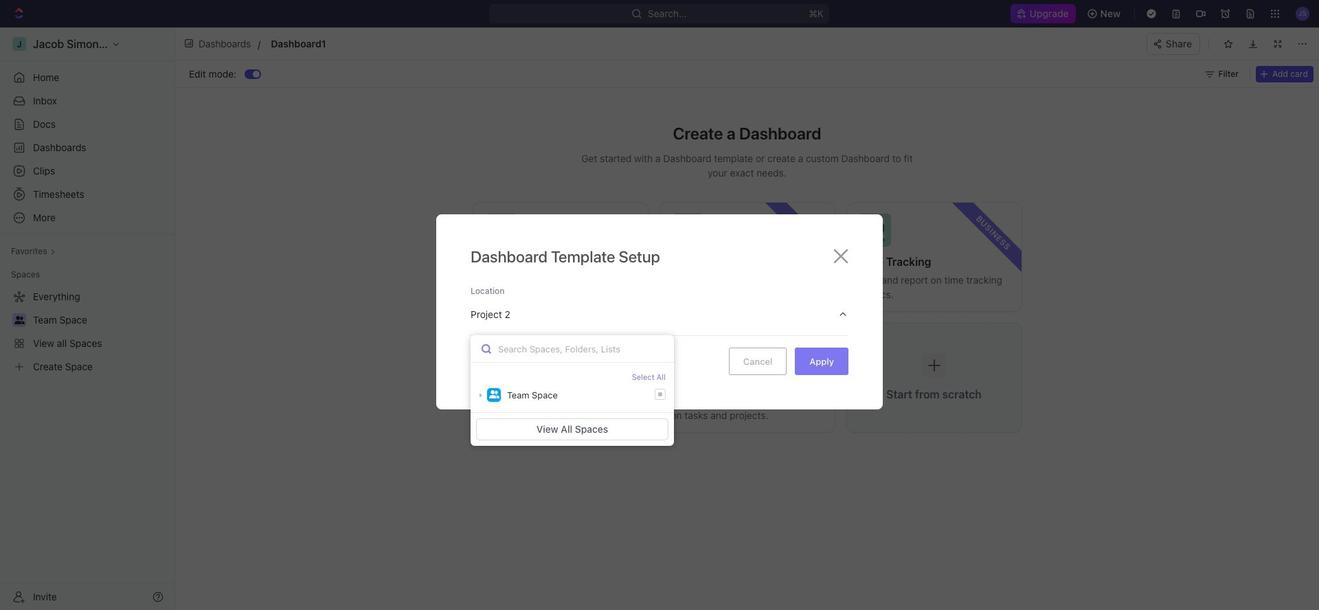Task type: vqa. For each thing, say whether or not it's contained in the screenshot.
SEARCH SPACES, FOLDERS, LISTS "text field"
yes



Task type: describe. For each thing, give the bounding box(es) containing it.
time tracking image
[[858, 214, 891, 247]]

project management image
[[484, 335, 517, 368]]

sidebar navigation
[[0, 27, 175, 610]]

tree inside sidebar navigation
[[5, 286, 169, 378]]

Search Spaces, Folders, Lists text field
[[471, 335, 674, 363]]

client portal image
[[671, 335, 704, 368]]



Task type: locate. For each thing, give the bounding box(es) containing it.
None text field
[[271, 35, 653, 52]]

dialog
[[436, 214, 883, 410]]

user group image
[[489, 391, 499, 399]]

tree
[[5, 286, 169, 378]]

team reporting image
[[671, 214, 704, 247]]



